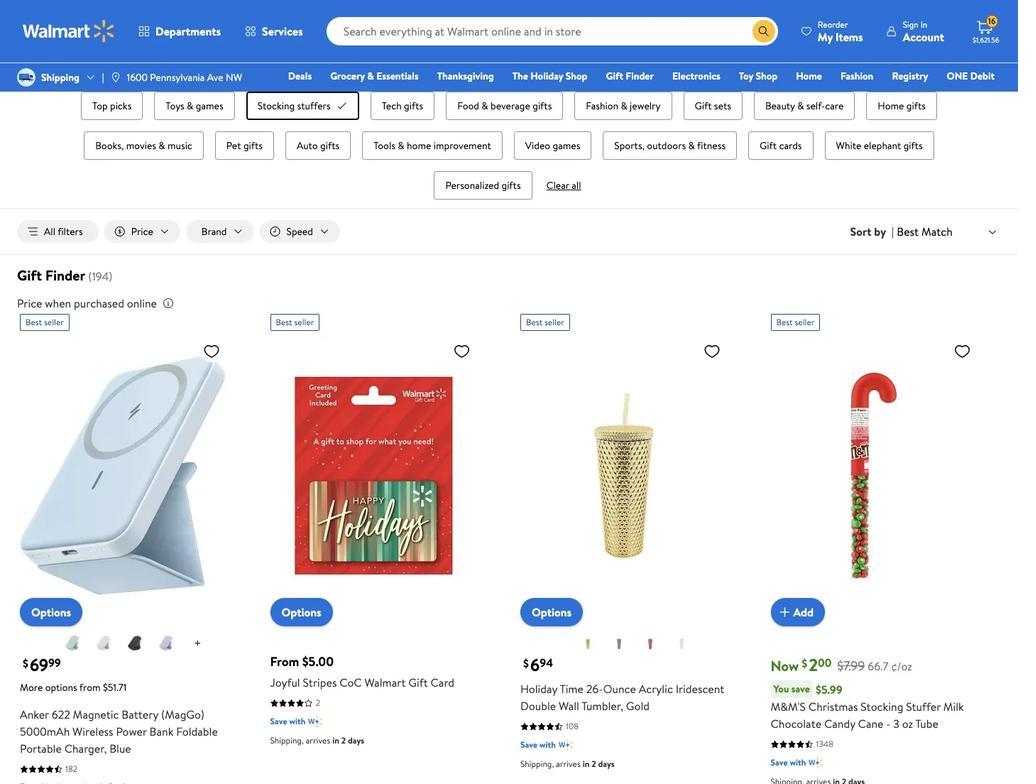 Task type: describe. For each thing, give the bounding box(es) containing it.
fashion for fashion & jewelry
[[586, 99, 619, 113]]

0 vertical spatial |
[[102, 70, 104, 84]]

thanksgiving link
[[431, 68, 500, 84]]

deals
[[288, 69, 312, 83]]

tech gifts list item
[[368, 89, 438, 123]]

$5.00
[[302, 653, 334, 671]]

1600 pennsylvania ave nw
[[127, 70, 242, 84]]

from
[[79, 680, 101, 695]]

reorder
[[818, 18, 848, 30]]

$1,621.56
[[973, 35, 1000, 45]]

services button
[[233, 14, 315, 48]]

time
[[560, 681, 584, 697]]

66.7
[[868, 658, 889, 674]]

fashion & jewelry list item
[[572, 89, 675, 123]]

reorder my items
[[818, 18, 863, 44]]

account
[[903, 29, 945, 44]]

save with for holiday time 26-ounce acrylic iridescent double wall tumbler, gold
[[521, 739, 556, 751]]

gift for gift cards
[[760, 138, 777, 153]]

$ 6 94
[[523, 653, 553, 677]]

arrives for holiday time 26-ounce acrylic iridescent double wall tumbler, gold
[[556, 758, 581, 770]]

$ inside now $ 2 00 $7.99 66.7 ¢/oz
[[802, 656, 808, 671]]

fashion for fashion
[[841, 69, 874, 83]]

auto gifts list item
[[283, 129, 354, 163]]

$ for 69
[[23, 656, 28, 671]]

buds green image
[[64, 634, 81, 651]]

shipping, for joyful stripes coc walmart gift card
[[270, 734, 304, 747]]

self-
[[807, 99, 825, 113]]

2 vertical spatial save
[[771, 756, 788, 769]]

2 shop from the left
[[756, 69, 778, 83]]

stuffer
[[906, 699, 941, 715]]

94
[[540, 655, 553, 671]]

options link for 6
[[521, 598, 583, 627]]

home link
[[790, 68, 829, 84]]

price when purchased online
[[17, 296, 157, 311]]

toy shop
[[739, 69, 778, 83]]

best inside dropdown button
[[897, 224, 919, 239]]

2 down coc at left
[[341, 734, 346, 747]]

& for tools
[[398, 138, 405, 153]]

home
[[407, 138, 431, 153]]

toys & games
[[166, 99, 223, 113]]

options link for 69
[[20, 598, 83, 627]]

group containing top picks
[[51, 89, 967, 202]]

gift inside from $5.00 joyful stripes coc walmart gift card
[[409, 675, 428, 690]]

& for toys
[[187, 99, 193, 113]]

magnetic
[[73, 707, 119, 722]]

Walmart Site-Wide search field
[[326, 17, 778, 45]]

& for fashion
[[621, 99, 628, 113]]

days for holiday time 26-ounce acrylic iridescent double wall tumbler, gold
[[598, 758, 615, 770]]

the holiday shop
[[512, 69, 588, 83]]

with for joyful stripes coc walmart gift card
[[289, 715, 306, 727]]

sign in to add to favorites list, holiday time 26-ounce acrylic iridescent double wall tumbler, gold image
[[704, 342, 721, 360]]

deals link
[[282, 68, 318, 84]]

arrives for joyful stripes coc walmart gift card
[[306, 734, 330, 747]]

candy
[[824, 716, 856, 732]]

white elephant gifts list item
[[822, 129, 937, 163]]

tech gifts
[[382, 99, 423, 113]]

| inside "sort and filter section" element
[[892, 224, 894, 239]]

0 vertical spatial games
[[196, 99, 223, 113]]

2 options link from the left
[[270, 598, 333, 627]]

holiday time 26-ounce acrylic iridescent double wall tumbler, gold image
[[521, 337, 727, 615]]

home gifts
[[878, 99, 926, 113]]

best seller for 6
[[526, 316, 564, 328]]

2 seller from the left
[[294, 316, 314, 328]]

save for holiday time 26-ounce acrylic iridescent double wall tumbler, gold
[[521, 739, 538, 751]]

by
[[874, 224, 886, 239]]

food & beverage gifts
[[457, 99, 552, 113]]

shipping, for holiday time 26-ounce acrylic iridescent double wall tumbler, gold
[[521, 758, 554, 770]]

-
[[887, 716, 891, 732]]

with for holiday time 26-ounce acrylic iridescent double wall tumbler, gold
[[540, 739, 556, 751]]

milk
[[944, 699, 964, 715]]

save
[[792, 682, 810, 696]]

clear all button
[[541, 178, 587, 192]]

toys & games button
[[154, 92, 235, 120]]

beauty & self-care list item
[[751, 89, 858, 123]]

top
[[92, 99, 108, 113]]

sign in to add to favorites list, joyful stripes coc walmart gift card image
[[453, 342, 470, 360]]

Search search field
[[326, 17, 778, 45]]

clear all
[[547, 178, 581, 192]]

$51.71
[[103, 680, 127, 695]]

the
[[512, 69, 528, 83]]

fashion & jewelry
[[586, 99, 661, 113]]

double
[[521, 698, 556, 714]]

tumbler,
[[582, 698, 624, 714]]

price for price when purchased online
[[17, 296, 42, 311]]

portable
[[20, 741, 62, 756]]

the holiday shop link
[[506, 68, 594, 84]]

best for 99
[[26, 316, 42, 328]]

anker 622 magnetic battery (maggo) 5000mah wireless power bank foldable portable charger, blue image
[[20, 337, 226, 615]]

sports, outdoors & fitness list item
[[600, 129, 740, 163]]

gift finder (194)
[[17, 266, 113, 285]]

best for 94
[[526, 316, 543, 328]]

card
[[431, 675, 455, 690]]

108
[[566, 720, 579, 732]]

charger,
[[64, 741, 107, 756]]

2 down tumbler,
[[592, 758, 596, 770]]

stocking stuffers
[[258, 99, 331, 113]]

options
[[45, 680, 77, 695]]

sets
[[714, 99, 731, 113]]

finder for gift finder (194)
[[45, 266, 85, 285]]

more options from $51.71
[[20, 680, 127, 695]]

shipping, arrives in 2 days for holiday time 26-ounce acrylic iridescent double wall tumbler, gold
[[521, 758, 615, 770]]

shipping
[[41, 70, 79, 84]]

you save $5.99 m&m's christmas stocking stuffer milk chocolate candy cane - 3 oz tube
[[771, 682, 964, 732]]

power
[[116, 724, 147, 739]]

when
[[45, 296, 71, 311]]

walmart
[[365, 675, 406, 690]]

gift for gift finder (194)
[[17, 266, 42, 285]]

fashion & jewelry button
[[575, 92, 672, 120]]

finder for gift finder
[[626, 69, 654, 83]]

gifts for personalized gifts
[[502, 178, 521, 192]]

top picks list item
[[78, 89, 146, 123]]

video games button
[[514, 131, 592, 160]]

& for beauty
[[798, 99, 804, 113]]

gifts for home gifts
[[907, 99, 926, 113]]

electronics link
[[666, 68, 727, 84]]

gift for gift finder
[[606, 69, 624, 83]]

walmart image
[[23, 20, 115, 43]]

home for home
[[796, 69, 822, 83]]

gifts for pet gifts
[[244, 138, 263, 153]]

gift sets
[[695, 99, 731, 113]]

home for home gifts
[[878, 99, 904, 113]]

white
[[836, 138, 862, 153]]

5000mah
[[20, 724, 70, 739]]

more
[[20, 680, 43, 695]]

days for joyful stripes coc walmart gift card
[[348, 734, 365, 747]]

in for holiday time 26-ounce acrylic iridescent double wall tumbler, gold
[[583, 758, 590, 770]]

registry link
[[886, 68, 935, 84]]

1348
[[816, 738, 834, 750]]

food
[[457, 99, 479, 113]]

182
[[65, 763, 77, 775]]

gift for gift sets
[[695, 99, 712, 113]]

$ 69 99
[[23, 653, 61, 677]]

3
[[894, 716, 900, 732]]

$5.99
[[816, 682, 843, 697]]

home gifts list item
[[864, 89, 940, 123]]

one debit walmart+
[[947, 69, 995, 103]]

white elephant gifts
[[836, 138, 923, 153]]

gift sets button
[[684, 92, 743, 120]]

best for 2
[[777, 316, 793, 328]]

ounce
[[603, 681, 636, 697]]

acrylic
[[639, 681, 673, 697]]

green image
[[611, 634, 628, 651]]

anker 622 magnetic battery (maggo) 5000mah wireless power bank foldable portable charger, blue
[[20, 707, 218, 756]]

best match button
[[894, 222, 1001, 241]]

sign in to add to favorites list, anker 622 magnetic battery (maggo) 5000mah wireless power bank foldable portable charger, blue image
[[203, 342, 220, 360]]



Task type: vqa. For each thing, say whether or not it's contained in the screenshot.
"(Maggo)"
yes



Task type: locate. For each thing, give the bounding box(es) containing it.
$ left 69
[[23, 656, 28, 671]]

improvement
[[434, 138, 491, 153]]

1 vertical spatial |
[[892, 224, 894, 239]]

3 options link from the left
[[521, 598, 583, 627]]

finder up jewelry
[[626, 69, 654, 83]]

books, movies & music
[[95, 138, 192, 153]]

 image for shipping
[[17, 68, 36, 87]]

$ inside "$ 69 99"
[[23, 656, 28, 671]]

0 horizontal spatial shop
[[566, 69, 588, 83]]

& right 'food' on the top left of page
[[482, 99, 488, 113]]

gifts right pet
[[244, 138, 263, 153]]

gifts inside button
[[244, 138, 263, 153]]

2 horizontal spatial $
[[802, 656, 808, 671]]

coc
[[340, 675, 362, 690]]

2 vertical spatial with
[[790, 756, 806, 769]]

& for food
[[482, 99, 488, 113]]

0 vertical spatial with
[[289, 715, 306, 727]]

pet gifts list item
[[212, 129, 277, 163]]

grocery & essentials
[[330, 69, 419, 83]]

0 horizontal spatial days
[[348, 734, 365, 747]]

 image left shipping
[[17, 68, 36, 87]]

toy
[[739, 69, 754, 83]]

0 horizontal spatial home
[[796, 69, 822, 83]]

persona
[[249, 26, 283, 40]]

+
[[194, 634, 201, 652]]

1 vertical spatial arrives
[[556, 758, 581, 770]]

food & beverage gifts button
[[446, 92, 563, 120]]

price for price
[[131, 224, 153, 239]]

sort and filter section element
[[0, 209, 1018, 254]]

1 vertical spatial shipping,
[[521, 758, 554, 770]]

gifts for auto gifts
[[320, 138, 340, 153]]

gift inside list item
[[695, 99, 712, 113]]

all filters
[[44, 224, 83, 239]]

$ right now at bottom
[[802, 656, 808, 671]]

 image for 1600 pennsylvania ave nw
[[110, 72, 121, 83]]

gift left card
[[409, 675, 428, 690]]

holiday inside the holiday shop link
[[531, 69, 563, 83]]

gift left cards at the right top of the page
[[760, 138, 777, 153]]

options up $5.00
[[282, 605, 321, 620]]

& inside books, movies & music button
[[159, 138, 165, 153]]

seller for 69
[[44, 316, 64, 328]]

video games
[[525, 138, 580, 153]]

fashion inside button
[[586, 99, 619, 113]]

games down ave
[[196, 99, 223, 113]]

1 vertical spatial shipping, arrives in 2 days
[[521, 758, 615, 770]]

finder
[[626, 69, 654, 83], [45, 266, 85, 285]]

0 horizontal spatial options link
[[20, 598, 83, 627]]

walmart plus image for holiday time 26-ounce acrylic iridescent double wall tumbler, gold
[[559, 738, 573, 752]]

0 vertical spatial holiday
[[531, 69, 563, 83]]

0 horizontal spatial save
[[270, 715, 287, 727]]

& left the music at top
[[159, 138, 165, 153]]

best seller for $
[[777, 316, 815, 328]]

& inside food & beverage gifts button
[[482, 99, 488, 113]]

00
[[818, 655, 832, 671]]

2 best seller from the left
[[276, 316, 314, 328]]

options up 94
[[532, 605, 572, 620]]

| up top
[[102, 70, 104, 84]]

save with for joyful stripes coc walmart gift card
[[270, 715, 306, 727]]

26-
[[586, 681, 603, 697]]

save down chocolate
[[771, 756, 788, 769]]

add
[[794, 604, 814, 620]]

sort by |
[[851, 224, 894, 239]]

0 vertical spatial walmart plus image
[[308, 715, 323, 729]]

stocking left stuffers
[[258, 99, 295, 113]]

group
[[51, 89, 967, 202]]

sign in to add to favorites list, m&m's christmas stocking stuffer milk chocolate candy cane - 3 oz tube image
[[954, 342, 971, 360]]

0 horizontal spatial finder
[[45, 266, 85, 285]]

interstellar gray image
[[126, 634, 143, 651]]

seller
[[44, 316, 64, 328], [294, 316, 314, 328], [545, 316, 564, 328], [795, 316, 815, 328]]

clear all list item
[[541, 168, 587, 202]]

gifts right "auto"
[[320, 138, 340, 153]]

1 horizontal spatial options
[[282, 605, 321, 620]]

0 horizontal spatial games
[[196, 99, 223, 113]]

0 horizontal spatial shipping, arrives in 2 days
[[270, 734, 365, 747]]

tools & home improvement list item
[[359, 129, 505, 163]]

registry
[[892, 69, 928, 83]]

stocking stuffers list item
[[243, 89, 362, 123]]

filters
[[58, 224, 83, 239]]

add to cart image
[[777, 604, 794, 621]]

one
[[947, 69, 968, 83]]

essentials
[[377, 69, 419, 83]]

1 horizontal spatial options link
[[270, 598, 333, 627]]

holiday up the double
[[521, 681, 558, 697]]

books, movies & music button
[[84, 131, 204, 160]]

save with
[[270, 715, 306, 727], [521, 739, 556, 751], [771, 756, 806, 769]]

options link up gold image
[[521, 598, 583, 627]]

1 horizontal spatial  image
[[110, 72, 121, 83]]

with down chocolate
[[790, 756, 806, 769]]

fashion up care
[[841, 69, 874, 83]]

add button
[[771, 598, 825, 627]]

from
[[270, 653, 299, 671]]

speed
[[287, 224, 313, 239]]

shipping, down the double
[[521, 758, 554, 770]]

ave
[[207, 70, 223, 84]]

in for joyful stripes coc walmart gift card
[[332, 734, 339, 747]]

0 horizontal spatial with
[[289, 715, 306, 727]]

toys & games list item
[[152, 89, 238, 123]]

bank
[[150, 724, 174, 739]]

3 $ from the left
[[802, 656, 808, 671]]

69
[[30, 653, 48, 677]]

2 horizontal spatial options link
[[521, 598, 583, 627]]

1 vertical spatial holiday
[[521, 681, 558, 697]]

home down registry link
[[878, 99, 904, 113]]

gifts right elephant
[[904, 138, 923, 153]]

save down joyful
[[270, 715, 287, 727]]

stocking up -
[[861, 699, 904, 715]]

walmart plus image
[[308, 715, 323, 729], [559, 738, 573, 752], [809, 756, 823, 770]]

walmart plus image down the 108
[[559, 738, 573, 752]]

m&m's
[[771, 699, 806, 715]]

3 options from the left
[[532, 605, 572, 620]]

days down coc at left
[[348, 734, 365, 747]]

1 horizontal spatial $
[[523, 656, 529, 671]]

0 vertical spatial stocking
[[258, 99, 295, 113]]

0 vertical spatial in
[[332, 734, 339, 747]]

options link up buds green image
[[20, 598, 83, 627]]

options for 69
[[31, 605, 71, 620]]

1 horizontal spatial with
[[540, 739, 556, 751]]

1 vertical spatial games
[[553, 138, 580, 153]]

4 seller from the left
[[795, 316, 815, 328]]

0 vertical spatial home
[[796, 69, 822, 83]]

1 vertical spatial stocking
[[861, 699, 904, 715]]

2 horizontal spatial save
[[771, 756, 788, 769]]

2 $ from the left
[[523, 656, 529, 671]]

0 vertical spatial shipping,
[[270, 734, 304, 747]]

fashion down gift finder
[[586, 99, 619, 113]]

1 horizontal spatial home
[[878, 99, 904, 113]]

& inside grocery & essentials 'link'
[[367, 69, 374, 83]]

& left self-
[[798, 99, 804, 113]]

tech
[[382, 99, 402, 113]]

seller for 6
[[545, 316, 564, 328]]

gifts right personalized
[[502, 178, 521, 192]]

gifts for tech gifts
[[404, 99, 423, 113]]

3 best seller from the left
[[526, 316, 564, 328]]

stocking inside you save $5.99 m&m's christmas stocking stuffer milk chocolate candy cane - 3 oz tube
[[861, 699, 904, 715]]

beauty & self-care button
[[754, 92, 855, 120]]

dolomite white image
[[95, 634, 112, 651]]

¢/oz
[[891, 658, 913, 674]]

video games list item
[[511, 129, 595, 163]]

2 horizontal spatial save with
[[771, 756, 806, 769]]

shipping, down joyful
[[270, 734, 304, 747]]

1 vertical spatial finder
[[45, 266, 85, 285]]

gift left sets
[[695, 99, 712, 113]]

& right 'grocery' at left
[[367, 69, 374, 83]]

in down tumbler,
[[583, 758, 590, 770]]

1 horizontal spatial walmart plus image
[[559, 738, 573, 752]]

tech gifts button
[[370, 92, 435, 120]]

home inside button
[[878, 99, 904, 113]]

best match
[[897, 224, 953, 239]]

2 up the save
[[809, 653, 818, 677]]

& inside tools & home improvement button
[[398, 138, 405, 153]]

1 vertical spatial save
[[521, 739, 538, 751]]

toy shop link
[[733, 68, 784, 84]]

gifts inside button
[[320, 138, 340, 153]]

1 horizontal spatial shipping, arrives in 2 days
[[521, 758, 615, 770]]

1600
[[127, 70, 148, 84]]

in
[[921, 18, 928, 30]]

& right tools
[[398, 138, 405, 153]]

0 horizontal spatial price
[[17, 296, 42, 311]]

options link up $5.00
[[270, 598, 333, 627]]

0 horizontal spatial $
[[23, 656, 28, 671]]

holiday right the
[[531, 69, 563, 83]]

1 options from the left
[[31, 605, 71, 620]]

gifts down the holiday shop link
[[533, 99, 552, 113]]

& left fitness
[[689, 138, 695, 153]]

movies
[[126, 138, 156, 153]]

shipping, arrives in 2 days for joyful stripes coc walmart gift card
[[270, 734, 365, 747]]

1 vertical spatial in
[[583, 758, 590, 770]]

2
[[809, 653, 818, 677], [316, 697, 320, 709], [341, 734, 346, 747], [592, 758, 596, 770]]

2 vertical spatial save with
[[771, 756, 806, 769]]

0 vertical spatial save with
[[270, 715, 306, 727]]

1 horizontal spatial shop
[[756, 69, 778, 83]]

home up beauty & self-care list item
[[796, 69, 822, 83]]

0 horizontal spatial shipping,
[[270, 734, 304, 747]]

1 shop from the left
[[566, 69, 588, 83]]

0 horizontal spatial fashion
[[586, 99, 619, 113]]

price button
[[104, 220, 180, 243]]

days
[[348, 734, 365, 747], [598, 758, 615, 770]]

save with down chocolate
[[771, 756, 806, 769]]

1 options link from the left
[[20, 598, 83, 627]]

shop right toy
[[756, 69, 778, 83]]

shipping, arrives in 2 days down the 108
[[521, 758, 615, 770]]

1 horizontal spatial shipping,
[[521, 758, 554, 770]]

1 horizontal spatial stocking
[[861, 699, 904, 715]]

0 vertical spatial finder
[[626, 69, 654, 83]]

0 horizontal spatial  image
[[17, 68, 36, 87]]

0 vertical spatial save
[[270, 715, 287, 727]]

holiday time 26-ounce acrylic iridescent double wall tumbler, gold
[[521, 681, 725, 714]]

0 horizontal spatial walmart plus image
[[308, 715, 323, 729]]

walmart plus image down stripes at the bottom left of the page
[[308, 715, 323, 729]]

0 horizontal spatial arrives
[[306, 734, 330, 747]]

1 vertical spatial save with
[[521, 739, 556, 751]]

& inside fashion & jewelry button
[[621, 99, 628, 113]]

sort
[[851, 224, 872, 239]]

$ for 6
[[523, 656, 529, 671]]

4 best seller from the left
[[777, 316, 815, 328]]

shop down search search field
[[566, 69, 588, 83]]

1 horizontal spatial fashion
[[841, 69, 874, 83]]

games right video
[[553, 138, 580, 153]]

& inside toys & games button
[[187, 99, 193, 113]]

gift up fashion & jewelry list item
[[606, 69, 624, 83]]

finder up "when" at the top left of the page
[[45, 266, 85, 285]]

home
[[796, 69, 822, 83], [878, 99, 904, 113]]

shipping, arrives in 2 days down stripes at the bottom left of the page
[[270, 734, 365, 747]]

0 vertical spatial price
[[131, 224, 153, 239]]

1 vertical spatial home
[[878, 99, 904, 113]]

legal information image
[[163, 298, 174, 309]]

& inside the sports, outdoors & fitness button
[[689, 138, 695, 153]]

picks
[[110, 99, 132, 113]]

lilac purple image
[[158, 634, 175, 651]]

$ left 6
[[523, 656, 529, 671]]

m&m's christmas stocking stuffer milk chocolate candy cane - 3 oz tube image
[[771, 337, 977, 615]]

1 seller from the left
[[44, 316, 64, 328]]

1 vertical spatial fashion
[[586, 99, 619, 113]]

days down tumbler,
[[598, 758, 615, 770]]

options link
[[20, 598, 83, 627], [270, 598, 333, 627], [521, 598, 583, 627]]

0 horizontal spatial |
[[102, 70, 104, 84]]

home gifts button
[[867, 92, 937, 120]]

price inside dropdown button
[[131, 224, 153, 239]]

shipping, arrives in 2 days
[[270, 734, 365, 747], [521, 758, 615, 770]]

christmas
[[809, 699, 858, 715]]

in down stripes at the bottom left of the page
[[332, 734, 339, 747]]

2 options from the left
[[282, 605, 321, 620]]

seller for $
[[795, 316, 815, 328]]

1 horizontal spatial in
[[583, 758, 590, 770]]

music
[[168, 138, 192, 153]]

pink image
[[642, 634, 659, 651]]

books,
[[95, 138, 124, 153]]

|
[[102, 70, 104, 84], [892, 224, 894, 239]]

1 $ from the left
[[23, 656, 28, 671]]

white elephant gifts button
[[825, 131, 934, 160]]

0 horizontal spatial options
[[31, 605, 71, 620]]

blue
[[110, 741, 131, 756]]

pet gifts button
[[215, 131, 274, 160]]

1 vertical spatial days
[[598, 758, 615, 770]]

purchased
[[74, 296, 124, 311]]

1 horizontal spatial arrives
[[556, 758, 581, 770]]

0 horizontal spatial stocking
[[258, 99, 295, 113]]

gift cards
[[760, 138, 802, 153]]

0 vertical spatial days
[[348, 734, 365, 747]]

options for 6
[[532, 605, 572, 620]]

1 vertical spatial price
[[17, 296, 42, 311]]

| right by
[[892, 224, 894, 239]]

 image
[[17, 68, 36, 87], [110, 72, 121, 83]]

match
[[922, 224, 953, 239]]

walmart plus image for joyful stripes coc walmart gift card
[[308, 715, 323, 729]]

wall
[[559, 698, 579, 714]]

1 horizontal spatial save with
[[521, 739, 556, 751]]

1 vertical spatial with
[[540, 739, 556, 751]]

1 horizontal spatial save
[[521, 739, 538, 751]]

fashion
[[841, 69, 874, 83], [586, 99, 619, 113]]

save with down the double
[[521, 739, 556, 751]]

options up buds green image
[[31, 605, 71, 620]]

departments
[[156, 23, 221, 39]]

personalized gifts list item
[[431, 168, 535, 202]]

622
[[52, 707, 70, 722]]

0 vertical spatial fashion
[[841, 69, 874, 83]]

2 horizontal spatial options
[[532, 605, 572, 620]]

save with down joyful
[[270, 715, 306, 727]]

with down joyful
[[289, 715, 306, 727]]

electronics
[[672, 69, 721, 83]]

gift finder
[[606, 69, 654, 83]]

16
[[988, 15, 996, 27]]

services
[[262, 23, 303, 39]]

& inside beauty & self-care button
[[798, 99, 804, 113]]

1 horizontal spatial games
[[553, 138, 580, 153]]

0 vertical spatial shipping, arrives in 2 days
[[270, 734, 365, 747]]

departments button
[[126, 14, 233, 48]]

in
[[332, 734, 339, 747], [583, 758, 590, 770]]

gift inside list item
[[760, 138, 777, 153]]

nw
[[226, 70, 242, 84]]

3 seller from the left
[[545, 316, 564, 328]]

books, movies & music list item
[[81, 129, 207, 163]]

2 horizontal spatial with
[[790, 756, 806, 769]]

1 horizontal spatial days
[[598, 758, 615, 770]]

gift down all filters button
[[17, 266, 42, 285]]

0 horizontal spatial save with
[[270, 715, 306, 727]]

stocking inside stocking stuffers 'button'
[[258, 99, 295, 113]]

& left jewelry
[[621, 99, 628, 113]]

& for grocery
[[367, 69, 374, 83]]

best seller for 69
[[26, 316, 64, 328]]

1 best seller from the left
[[26, 316, 64, 328]]

6
[[530, 653, 540, 677]]

joyful stripes coc walmart gift card image
[[270, 337, 476, 615]]

with down the double
[[540, 739, 556, 751]]

gifts down registry link
[[907, 99, 926, 113]]

food & beverage gifts list item
[[443, 89, 566, 123]]

beauty & self-care
[[765, 99, 844, 113]]

save
[[270, 715, 287, 727], [521, 739, 538, 751], [771, 756, 788, 769]]

brand
[[202, 224, 227, 239]]

save for joyful stripes coc walmart gift card
[[270, 715, 287, 727]]

$ inside $ 6 94
[[523, 656, 529, 671]]

2 vertical spatial walmart plus image
[[809, 756, 823, 770]]

gift sets list item
[[681, 89, 746, 123]]

save down the double
[[521, 739, 538, 751]]

holiday inside holiday time 26-ounce acrylic iridescent double wall tumbler, gold
[[521, 681, 558, 697]]

1 horizontal spatial finder
[[626, 69, 654, 83]]

gifts right tech
[[404, 99, 423, 113]]

 image left 1600 on the top of the page
[[110, 72, 121, 83]]

2 horizontal spatial walmart plus image
[[809, 756, 823, 770]]

arrives down the 108
[[556, 758, 581, 770]]

stripes
[[303, 675, 337, 690]]

search icon image
[[758, 26, 770, 37]]

elephant
[[864, 138, 901, 153]]

gold image
[[580, 634, 597, 651]]

foldable
[[176, 724, 218, 739]]

best
[[897, 224, 919, 239], [26, 316, 42, 328], [276, 316, 292, 328], [526, 316, 543, 328], [777, 316, 793, 328]]

& right toys
[[187, 99, 193, 113]]

+ button
[[182, 632, 213, 655]]

0 horizontal spatial in
[[332, 734, 339, 747]]

1 vertical spatial walmart plus image
[[559, 738, 573, 752]]

games
[[196, 99, 223, 113], [553, 138, 580, 153]]

walmart plus image down the 1348
[[809, 756, 823, 770]]

white image
[[673, 634, 690, 651]]

1 horizontal spatial price
[[131, 224, 153, 239]]

iridescent
[[676, 681, 725, 697]]

2 down stripes at the bottom left of the page
[[316, 697, 320, 709]]

all filters button
[[17, 220, 99, 243]]

arrives down stripes at the bottom left of the page
[[306, 734, 330, 747]]

gift cards list item
[[746, 129, 816, 163]]

sign in account
[[903, 18, 945, 44]]

0 vertical spatial arrives
[[306, 734, 330, 747]]

stocking stuffers button
[[246, 92, 359, 120]]

1 horizontal spatial |
[[892, 224, 894, 239]]



